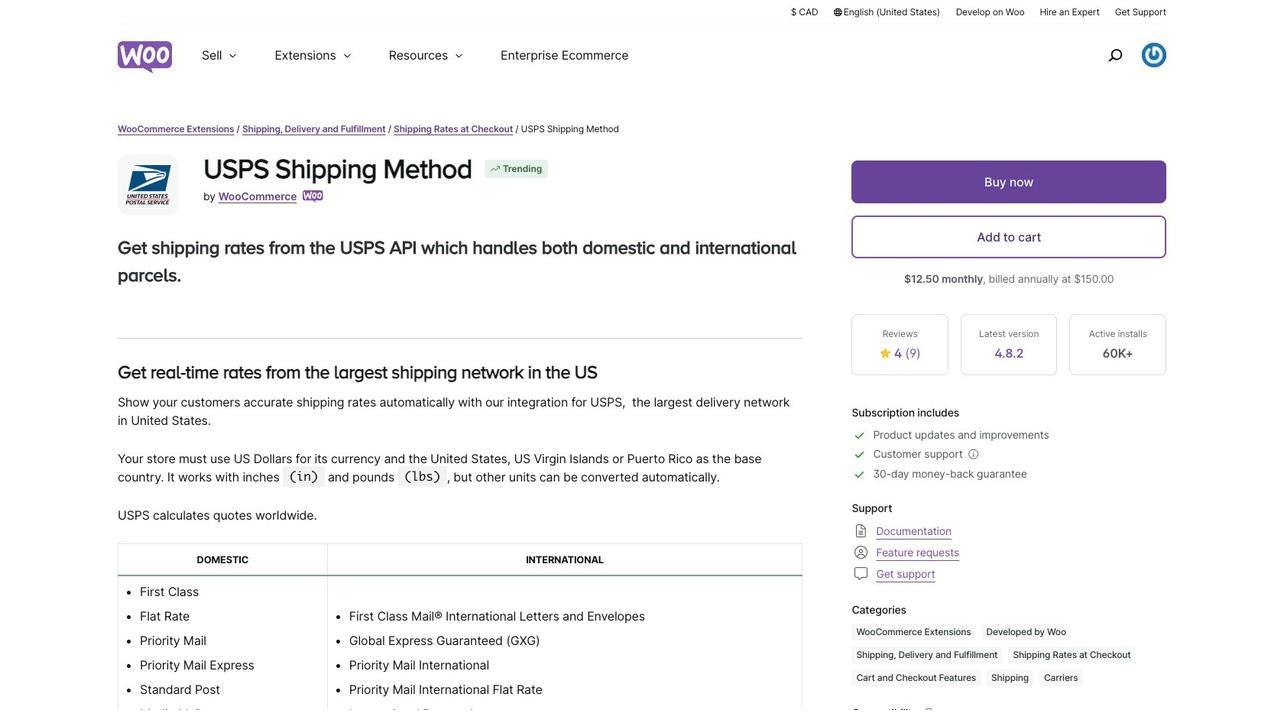 Task type: describe. For each thing, give the bounding box(es) containing it.
circle user image
[[852, 543, 870, 562]]

file lines image
[[852, 522, 870, 540]]

developed by woocommerce image
[[303, 190, 324, 203]]

product icon image
[[118, 154, 179, 216]]

service navigation menu element
[[1076, 30, 1167, 80]]

search image
[[1103, 43, 1128, 67]]



Task type: locate. For each thing, give the bounding box(es) containing it.
message image
[[852, 565, 870, 583]]

open account menu image
[[1142, 43, 1167, 67]]

breadcrumb element
[[118, 122, 1167, 136]]

arrow trend up image
[[489, 163, 501, 175]]

circle info image
[[921, 706, 936, 710]]



